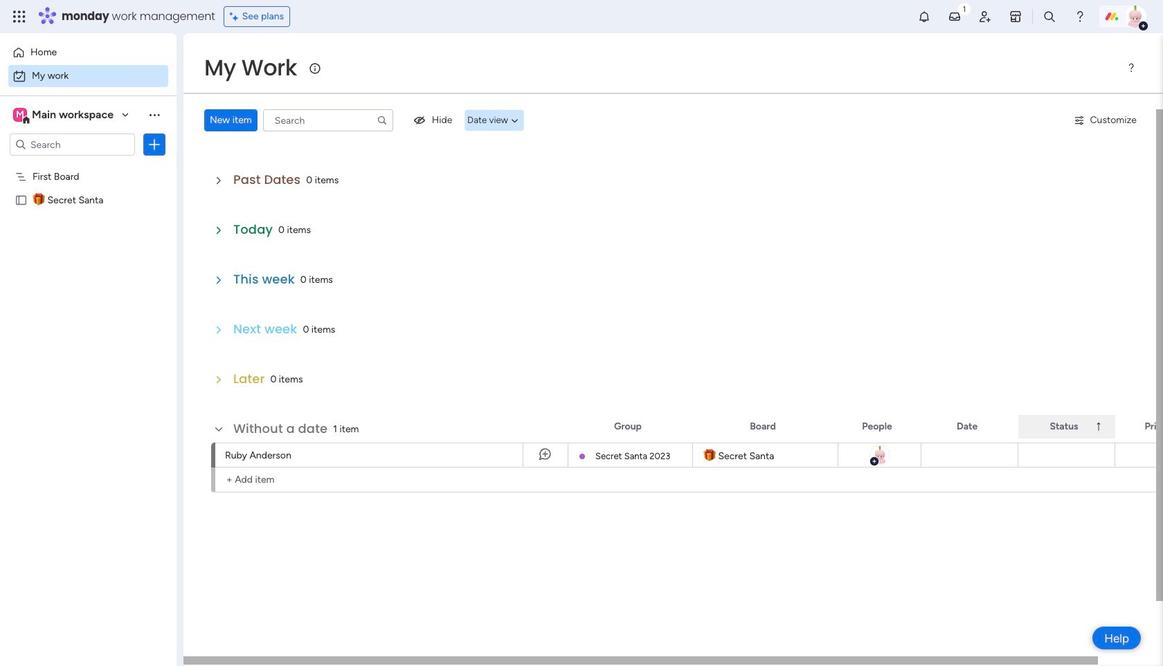 Task type: describe. For each thing, give the bounding box(es) containing it.
monday marketplace image
[[1009, 10, 1022, 24]]

workspace options image
[[147, 108, 161, 122]]

help image
[[1073, 10, 1087, 24]]

Filter dashboard by text search field
[[263, 109, 393, 132]]

0 vertical spatial option
[[8, 42, 168, 64]]

invite members image
[[978, 10, 992, 24]]

select product image
[[12, 10, 26, 24]]

update feed image
[[948, 10, 962, 24]]

sort image
[[1093, 422, 1104, 433]]

ruby anderson image
[[869, 445, 890, 466]]

1 image
[[958, 1, 971, 16]]



Task type: locate. For each thing, give the bounding box(es) containing it.
menu image
[[1126, 62, 1137, 73]]

options image
[[147, 138, 161, 152]]

search image
[[376, 115, 388, 126]]

option
[[8, 42, 168, 64], [8, 65, 168, 87], [0, 164, 177, 166]]

Search in workspace field
[[29, 137, 116, 153]]

workspace image
[[13, 107, 27, 123]]

ruby anderson image
[[1124, 6, 1146, 28]]

workspace selection element
[[13, 107, 116, 125]]

2 vertical spatial option
[[0, 164, 177, 166]]

list box
[[0, 162, 177, 398]]

notifications image
[[917, 10, 931, 24]]

1 vertical spatial option
[[8, 65, 168, 87]]

None search field
[[263, 109, 393, 132]]

see plans image
[[230, 9, 242, 24]]

column header
[[1018, 415, 1115, 439]]

public board image
[[15, 193, 28, 206]]

search everything image
[[1043, 10, 1056, 24]]



Task type: vqa. For each thing, say whether or not it's contained in the screenshot.
the leftmost First
no



